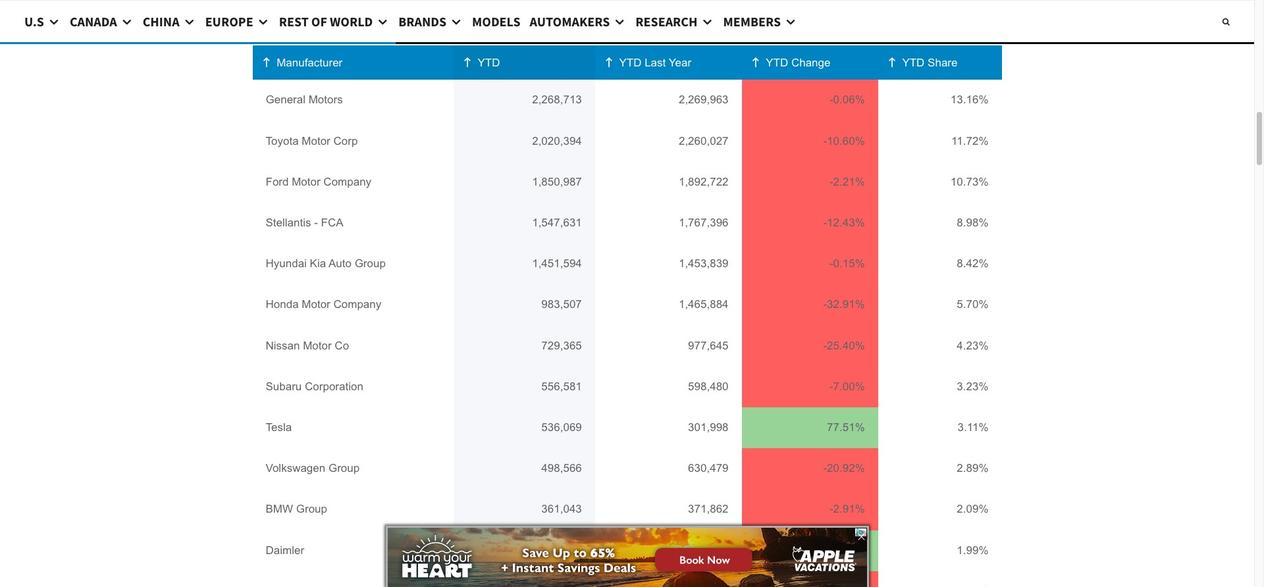 Task type: vqa. For each thing, say whether or not it's contained in the screenshot.


Task type: locate. For each thing, give the bounding box(es) containing it.
ytd last year: activate to sort column ascending element
[[595, 0, 742, 34], [595, 46, 742, 80]]

1 vertical spatial year
[[669, 57, 692, 69]]

0 vertical spatial ytd: activate to sort column ascending element
[[454, 0, 595, 34]]

2,260,027
[[679, 135, 729, 147]]

motor for nissan
[[303, 340, 332, 352]]

0 vertical spatial change
[[792, 11, 831, 24]]

motor right ford
[[292, 176, 321, 188]]

10.73
[[951, 176, 979, 188]]

ytd last year
[[619, 11, 692, 24], [619, 57, 692, 69]]

1 vertical spatial ytd: activate to sort column ascending element
[[454, 46, 595, 80]]

0 vertical spatial last
[[645, 11, 666, 24]]

2 ytd last year: activate to sort column ascending element from the top
[[595, 46, 742, 80]]

598,480
[[688, 381, 729, 393]]

-2.91
[[830, 503, 855, 516]]

8.98
[[957, 217, 979, 229]]

group right the auto
[[355, 258, 386, 270]]

motor left the corp
[[302, 135, 330, 147]]

auto
[[329, 258, 352, 270]]

company up "co"
[[334, 299, 382, 311]]

2 year from the top
[[669, 57, 692, 69]]

-7.00
[[830, 381, 855, 393]]

-0.15
[[830, 258, 855, 270]]

1 vertical spatial company
[[334, 299, 382, 311]]

year for first the ytd last year: activate to sort column ascending element
[[669, 11, 692, 24]]

motor left "co"
[[303, 340, 332, 352]]

0 vertical spatial ytd last year
[[619, 11, 692, 24]]

rest of world
[[279, 13, 373, 30]]

ytd share: activate to sort column ascending element up share
[[878, 0, 1002, 34]]

company for honda motor company
[[334, 299, 382, 311]]

-2.21
[[830, 176, 855, 188]]

1 ytd change from the top
[[766, 11, 831, 24]]

company down the corp
[[324, 176, 372, 188]]

329,665
[[688, 544, 729, 557]]

company
[[324, 176, 372, 188], [334, 299, 382, 311]]

0 vertical spatial ytd last year: activate to sort column ascending element
[[595, 0, 742, 34]]

1 ytd change: activate to sort column ascending element from the top
[[742, 0, 878, 34]]

change right 'members'
[[792, 11, 831, 24]]

china
[[143, 13, 180, 30]]

498,566
[[542, 463, 582, 475]]

group right bmw
[[296, 503, 327, 516]]

342,887
[[542, 544, 582, 557]]

last
[[645, 11, 666, 24], [645, 57, 666, 69]]

motor for honda
[[302, 299, 330, 311]]

manufacturer: activate to sort column ascending element
[[253, 46, 454, 80]]

1 year from the top
[[669, 11, 692, 24]]

bmw group
[[266, 503, 327, 516]]

ytd share: activate to sort column ascending element
[[878, 0, 1002, 34], [878, 46, 1002, 80]]

1,767,396
[[679, 217, 729, 229]]

1 vertical spatial ytd change: activate to sort column ascending element
[[742, 46, 878, 80]]

change
[[792, 11, 831, 24], [792, 57, 831, 69]]

0 vertical spatial ytd change: activate to sort column ascending element
[[742, 0, 878, 34]]

2,268,713
[[532, 94, 582, 106]]

motor right the honda
[[302, 299, 330, 311]]

ytd change: activate to sort column ascending element
[[742, 0, 878, 34], [742, 46, 878, 80]]

- for 630,479
[[824, 463, 827, 475]]

ytd share: activate to sort column ascending element up 13.16
[[878, 46, 1002, 80]]

630,479
[[688, 463, 729, 475]]

1 vertical spatial group
[[329, 463, 360, 475]]

subaru
[[266, 381, 302, 393]]

1 vertical spatial ytd last year
[[619, 57, 692, 69]]

hyundai kia auto group
[[266, 258, 386, 270]]

1 change from the top
[[792, 11, 831, 24]]

manufacturer
[[277, 57, 343, 69]]

ytd: activate to sort column ascending element
[[454, 0, 595, 34], [454, 46, 595, 80]]

-
[[830, 94, 834, 106], [824, 135, 827, 147], [830, 176, 834, 188], [314, 217, 318, 229], [824, 217, 827, 229], [830, 258, 834, 270], [824, 299, 827, 311], [824, 340, 827, 352], [830, 381, 834, 393], [824, 463, 827, 475], [830, 503, 834, 516]]

group
[[355, 258, 386, 270], [329, 463, 360, 475], [296, 503, 327, 516]]

7.00
[[833, 381, 855, 393]]

2.89
[[957, 463, 979, 475]]

corporation
[[305, 381, 363, 393]]

2 ytd share: activate to sort column ascending element from the top
[[878, 46, 1002, 80]]

2 ytd last year from the top
[[619, 57, 692, 69]]

- for 1,892,722
[[830, 176, 834, 188]]

group for volkswagen group
[[329, 463, 360, 475]]

20.92
[[827, 463, 855, 475]]

ytd change
[[766, 11, 831, 24], [766, 57, 831, 69]]

1 vertical spatial change
[[792, 57, 831, 69]]

canada
[[70, 13, 117, 30]]

1 vertical spatial ytd last year: activate to sort column ascending element
[[595, 46, 742, 80]]

general
[[266, 94, 306, 106]]

motor
[[302, 135, 330, 147], [292, 176, 321, 188], [302, 299, 330, 311], [303, 340, 332, 352]]

volkswagen group
[[266, 463, 360, 475]]

2 ytd change: activate to sort column ascending element from the top
[[742, 46, 878, 80]]

- for 1,767,396
[[824, 217, 827, 229]]

-32.91
[[824, 299, 855, 311]]

4.23
[[957, 340, 979, 352]]

1 vertical spatial ytd share: activate to sort column ascending element
[[878, 46, 1002, 80]]

0.06
[[833, 94, 855, 106]]

2.21
[[833, 176, 855, 188]]

983,507
[[542, 299, 582, 311]]

company for ford motor company
[[324, 176, 372, 188]]

1.99
[[957, 544, 979, 557]]

-12.43
[[824, 217, 855, 229]]

2,020,394
[[532, 135, 582, 147]]

0 vertical spatial ytd share: activate to sort column ascending element
[[878, 0, 1002, 34]]

0 vertical spatial company
[[324, 176, 372, 188]]

change up -0.06
[[792, 57, 831, 69]]

volkswagen
[[266, 463, 326, 475]]

motor for ford
[[292, 176, 321, 188]]

tesla
[[266, 422, 292, 434]]

2 change from the top
[[792, 57, 831, 69]]

brands
[[399, 13, 447, 30]]

group right volkswagen
[[329, 463, 360, 475]]

4.01
[[833, 544, 855, 557]]

1 vertical spatial ytd change
[[766, 57, 831, 69]]

1 vertical spatial last
[[645, 57, 666, 69]]

0 vertical spatial ytd change
[[766, 11, 831, 24]]

ford motor company
[[266, 176, 372, 188]]

0 vertical spatial year
[[669, 11, 692, 24]]

canada link
[[65, 1, 138, 42]]

u.s link
[[20, 1, 65, 42]]

2 vertical spatial group
[[296, 503, 327, 516]]

models link
[[468, 1, 525, 42]]

ytd
[[478, 11, 500, 24], [619, 11, 642, 24], [766, 11, 788, 24], [478, 57, 500, 69], [619, 57, 642, 69], [766, 57, 788, 69], [903, 57, 925, 69]]

members
[[723, 13, 781, 30]]

research link
[[631, 1, 719, 42]]



Task type: describe. For each thing, give the bounding box(es) containing it.
2,269,963
[[679, 94, 729, 106]]

group for bmw group
[[296, 503, 327, 516]]

- for 2,269,963
[[830, 94, 834, 106]]

- for 1,465,884
[[824, 299, 827, 311]]

change for first ytd change: activate to sort column ascending element from the top
[[792, 11, 831, 24]]

automakers link
[[525, 1, 631, 42]]

536,069
[[542, 422, 582, 434]]

1 ytd share: activate to sort column ascending element from the top
[[878, 0, 1002, 34]]

motor for toyota
[[302, 135, 330, 147]]

2 last from the top
[[645, 57, 666, 69]]

556,581
[[542, 381, 582, 393]]

729,365
[[542, 340, 582, 352]]

stellantis
[[266, 217, 311, 229]]

-10.60
[[824, 135, 855, 147]]

u.s
[[24, 13, 44, 30]]

toyota
[[266, 135, 299, 147]]

0.15
[[833, 258, 855, 270]]

2 ytd change from the top
[[766, 57, 831, 69]]

11.72
[[952, 135, 979, 147]]

371,862
[[688, 503, 729, 516]]

10.60
[[827, 135, 855, 147]]

-0.06
[[830, 94, 855, 106]]

977,645
[[688, 340, 729, 352]]

automakers
[[530, 13, 610, 30]]

ytd share: activate to sort column ascending element containing ytd share
[[878, 46, 1002, 80]]

china link
[[138, 1, 201, 42]]

2 ytd: activate to sort column ascending element from the top
[[454, 46, 595, 80]]

rest of world link
[[274, 1, 394, 42]]

share
[[928, 57, 958, 69]]

1 last from the top
[[645, 11, 666, 24]]

25.40
[[827, 340, 855, 352]]

rest
[[279, 13, 309, 30]]

- for 1,453,839
[[830, 258, 834, 270]]

models
[[472, 13, 521, 30]]

europe
[[205, 13, 253, 30]]

motors
[[309, 94, 343, 106]]

3.11
[[958, 422, 979, 434]]

2.91
[[833, 503, 855, 516]]

0 vertical spatial group
[[355, 258, 386, 270]]

77.51
[[827, 422, 855, 434]]

32.91
[[827, 299, 855, 311]]

toyota motor corp
[[266, 135, 358, 147]]

corp
[[334, 135, 358, 147]]

research
[[636, 13, 698, 30]]

301,998
[[688, 422, 729, 434]]

ford
[[266, 176, 289, 188]]

-25.40
[[824, 340, 855, 352]]

8.42
[[957, 258, 979, 270]]

bmw
[[266, 503, 293, 516]]

fca
[[321, 217, 344, 229]]

1,850,987
[[532, 176, 582, 188]]

honda motor company
[[266, 299, 382, 311]]

world
[[330, 13, 373, 30]]

2.09
[[957, 503, 979, 516]]

1,892,722
[[679, 176, 729, 188]]

1 ytd: activate to sort column ascending element from the top
[[454, 0, 595, 34]]

1 ytd last year: activate to sort column ascending element from the top
[[595, 0, 742, 34]]

hyundai
[[266, 258, 307, 270]]

ytd share
[[903, 57, 958, 69]]

kia
[[310, 258, 326, 270]]

13.16
[[951, 94, 979, 106]]

-20.92
[[824, 463, 855, 475]]

nissan motor co
[[266, 340, 349, 352]]

- for 2,260,027
[[824, 135, 827, 147]]

5.70
[[957, 299, 979, 311]]

- for 977,645
[[824, 340, 827, 352]]

honda
[[266, 299, 299, 311]]

- for 371,862
[[830, 503, 834, 516]]

co
[[335, 340, 349, 352]]

1 ytd last year from the top
[[619, 11, 692, 24]]

year for first the ytd last year: activate to sort column ascending element from the bottom of the page
[[669, 57, 692, 69]]

12.43
[[827, 217, 855, 229]]

europe link
[[201, 1, 274, 42]]

members link
[[719, 1, 802, 42]]

3.23
[[957, 381, 979, 393]]

- for 598,480
[[830, 381, 834, 393]]

brands link
[[394, 1, 468, 42]]

daimler
[[266, 544, 304, 557]]

1,453,839
[[679, 258, 729, 270]]

1,547,631
[[532, 217, 582, 229]]

general motors
[[266, 94, 343, 106]]

nissan
[[266, 340, 300, 352]]

change for 1st ytd change: activate to sort column ascending element from the bottom
[[792, 57, 831, 69]]

1,465,884
[[679, 299, 729, 311]]

subaru corporation
[[266, 381, 363, 393]]

361,043
[[542, 503, 582, 516]]



